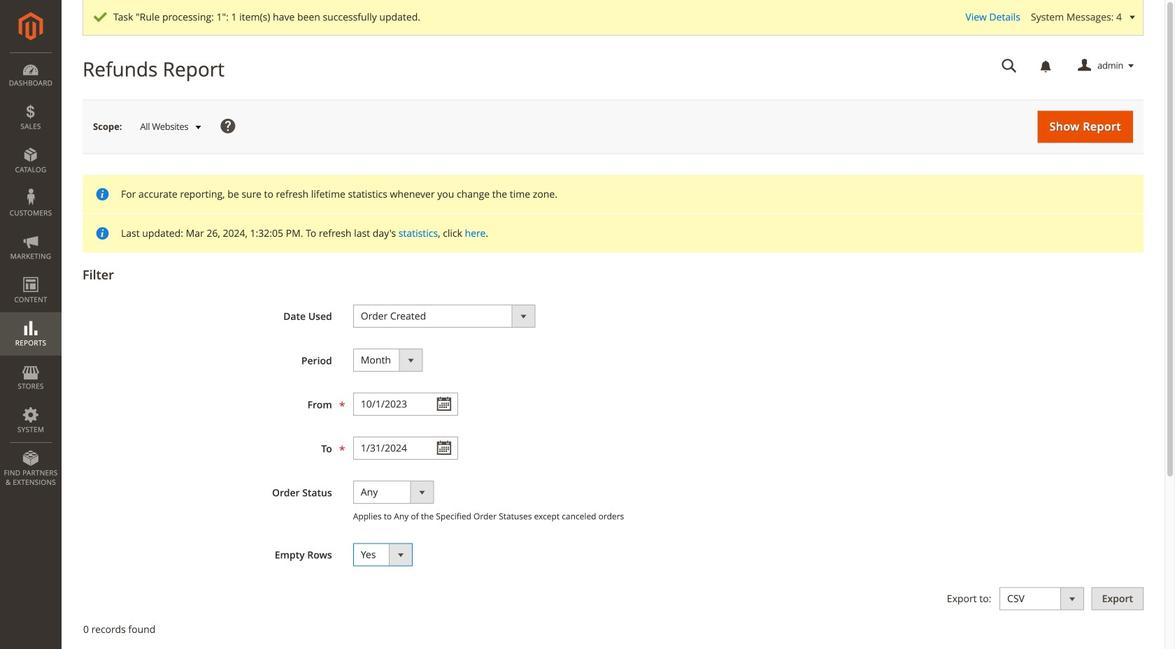 Task type: locate. For each thing, give the bounding box(es) containing it.
menu bar
[[0, 52, 62, 495]]

None text field
[[353, 393, 458, 416]]

None text field
[[992, 54, 1027, 78], [353, 437, 458, 460], [992, 54, 1027, 78], [353, 437, 458, 460]]



Task type: describe. For each thing, give the bounding box(es) containing it.
magento admin panel image
[[19, 12, 43, 41]]



